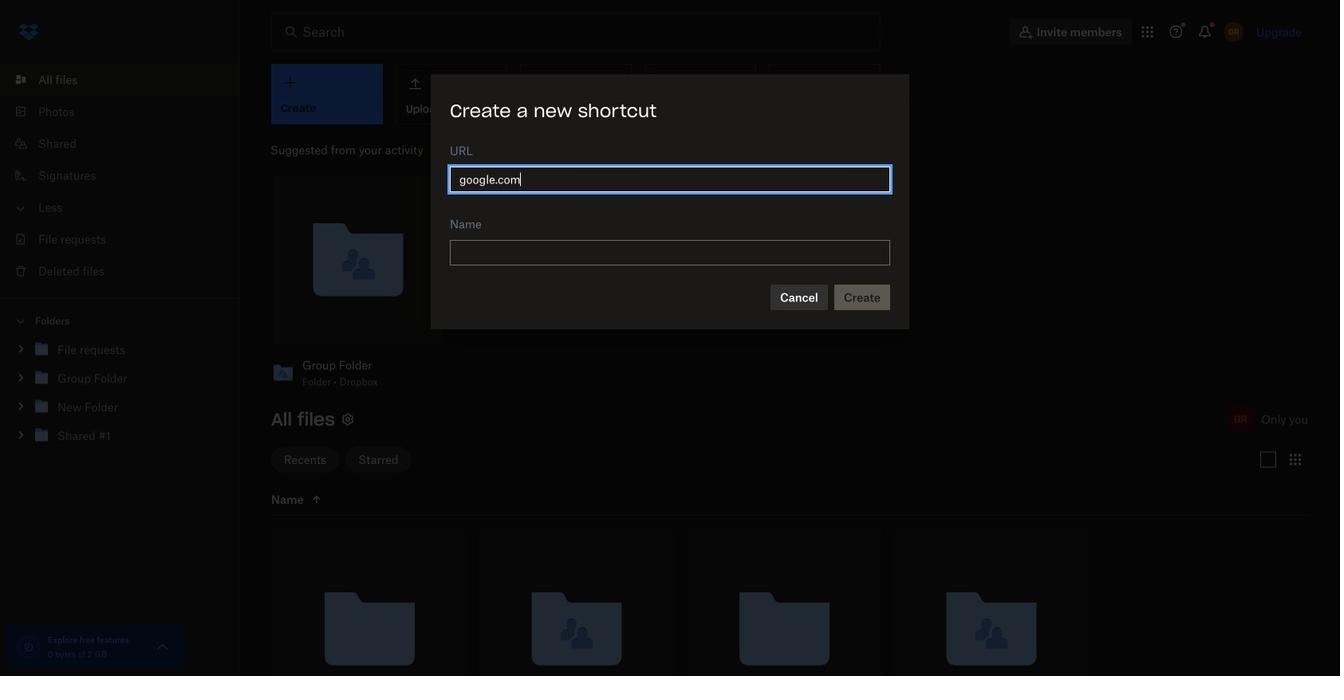 Task type: vqa. For each thing, say whether or not it's contained in the screenshot.
File requests on the top left of page
no



Task type: locate. For each thing, give the bounding box(es) containing it.
folder, new folder row
[[687, 532, 882, 677]]

None text field
[[460, 171, 881, 188]]

folder, file requests row
[[272, 532, 467, 677]]

less image
[[13, 201, 29, 217]]

group
[[0, 332, 239, 463]]

list item
[[0, 64, 239, 96]]

list
[[0, 54, 239, 299]]

shortcut creation modal dialog
[[431, 74, 910, 329]]



Task type: describe. For each thing, give the bounding box(es) containing it.
shared folder, shared #1 row
[[895, 532, 1090, 677]]

none text field inside shortcut creation modal dialog
[[460, 171, 881, 188]]

shared folder, group folder row
[[480, 532, 674, 677]]

dropbox image
[[13, 16, 45, 48]]



